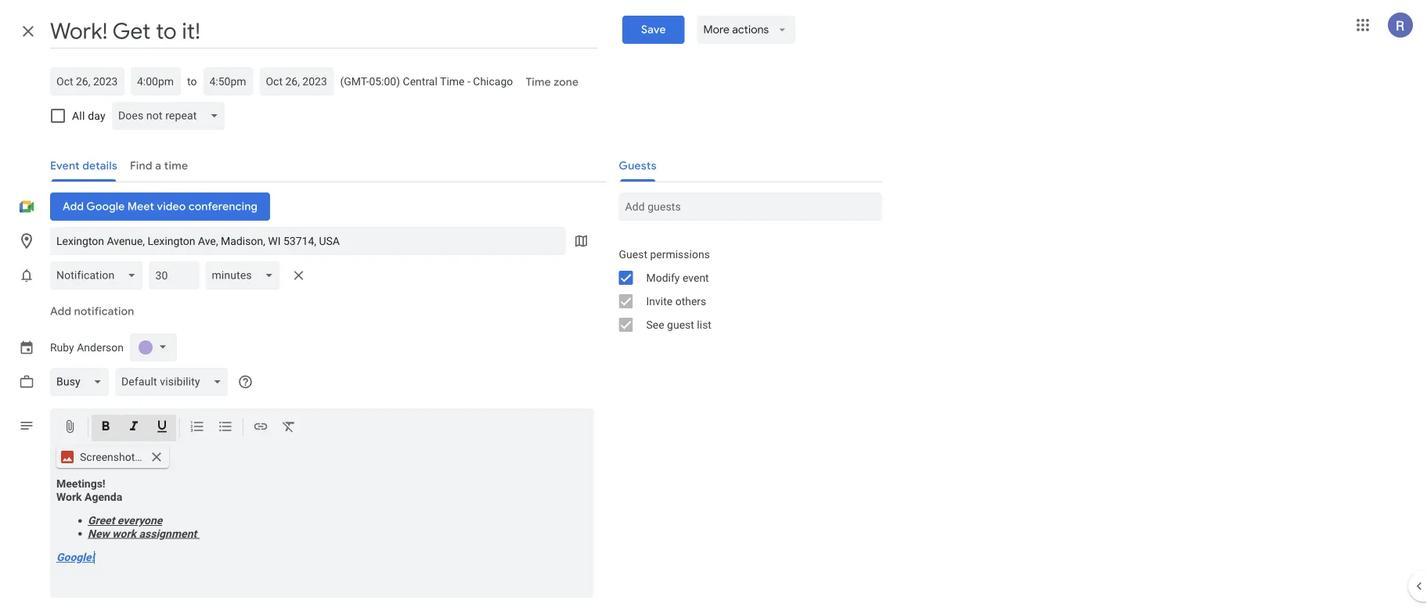 Task type: locate. For each thing, give the bounding box(es) containing it.
work
[[56, 490, 82, 503]]

End date text field
[[266, 72, 328, 91]]

time left zone
[[525, 75, 551, 89]]

greet everyone new work assignment
[[88, 514, 199, 540]]

save button
[[622, 16, 685, 44]]

zone
[[553, 75, 578, 89]]

guest permissions
[[619, 248, 710, 261]]

event
[[683, 271, 709, 284]]

time left '-'
[[440, 75, 465, 88]]

guest
[[619, 248, 647, 261]]

(gmt-05:00) central time - chicago
[[340, 75, 513, 88]]

1 horizontal spatial time
[[525, 75, 551, 89]]

everyone
[[117, 514, 162, 527]]

Start time text field
[[137, 72, 175, 91]]

others
[[675, 295, 706, 308]]

actions
[[732, 23, 769, 37]]

ruby
[[50, 341, 74, 354]]

modify event
[[646, 271, 709, 284]]

Minutes in advance for notification number field
[[155, 261, 193, 290]]

central
[[403, 75, 437, 88]]

agenda
[[85, 490, 122, 503]]

chicago
[[473, 75, 513, 88]]

time zone button
[[519, 68, 585, 96]]

0 horizontal spatial time
[[440, 75, 465, 88]]

bulleted list image
[[218, 419, 233, 437]]

underline image
[[154, 419, 170, 437]]

time inside time zone button
[[525, 75, 551, 89]]

group
[[606, 243, 882, 337]]

-
[[467, 75, 470, 88]]

notification
[[74, 305, 134, 319]]

add notification button
[[44, 293, 140, 330]]

more actions arrow_drop_down
[[703, 23, 789, 37]]

google! link
[[56, 551, 94, 564]]

all day
[[72, 109, 106, 122]]

None field
[[112, 102, 231, 130], [50, 261, 149, 290], [205, 261, 286, 290], [50, 368, 115, 396], [115, 368, 234, 396], [112, 102, 231, 130], [50, 261, 149, 290], [205, 261, 286, 290], [50, 368, 115, 396], [115, 368, 234, 396]]

Guests text field
[[625, 193, 876, 221]]

to
[[187, 75, 197, 88]]

time zone
[[525, 75, 578, 89]]

add notification
[[50, 305, 134, 319]]

time
[[440, 75, 465, 88], [525, 75, 551, 89]]



Task type: describe. For each thing, give the bounding box(es) containing it.
greet
[[88, 514, 115, 527]]

new
[[88, 527, 109, 540]]

arrow_drop_down
[[775, 23, 789, 37]]

group containing guest permissions
[[606, 243, 882, 337]]

permissions
[[650, 248, 710, 261]]

assignment
[[139, 527, 197, 540]]

remove formatting image
[[281, 419, 297, 437]]

all
[[72, 109, 85, 122]]

add
[[50, 305, 71, 319]]

see guest list
[[646, 318, 712, 331]]

list
[[697, 318, 712, 331]]

End time text field
[[209, 72, 247, 91]]

see
[[646, 318, 664, 331]]

insert link image
[[253, 419, 268, 437]]

Location text field
[[56, 227, 559, 255]]

30 minutes before element
[[50, 258, 311, 293]]

meetings! work agenda
[[56, 478, 122, 503]]

05:00)
[[369, 75, 400, 88]]

Title text field
[[50, 14, 597, 49]]

italic image
[[126, 419, 142, 437]]

guest
[[667, 318, 694, 331]]

Start date text field
[[56, 72, 118, 91]]

invite others
[[646, 295, 706, 308]]

meetings!
[[56, 478, 105, 490]]

bold image
[[98, 419, 114, 437]]

modify
[[646, 271, 680, 284]]

numbered list image
[[189, 419, 205, 437]]

formatting options toolbar
[[50, 409, 594, 447]]

google!
[[56, 551, 94, 564]]

invite
[[646, 295, 673, 308]]

save
[[641, 23, 666, 37]]

(gmt-
[[340, 75, 369, 88]]

ruby anderson
[[50, 341, 124, 354]]

work
[[112, 527, 136, 540]]

day
[[88, 109, 106, 122]]

anderson
[[77, 341, 124, 354]]

more
[[703, 23, 730, 37]]

Description text field
[[50, 478, 594, 595]]



Task type: vqa. For each thing, say whether or not it's contained in the screenshot.
End Time 'text field'
yes



